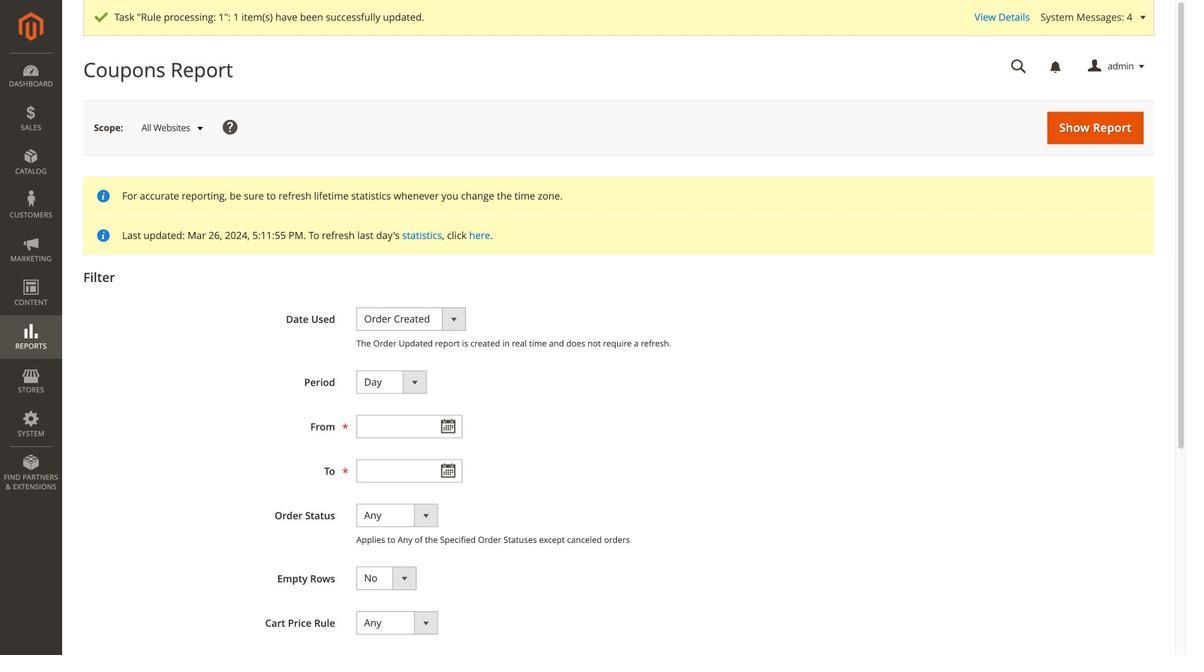 Task type: locate. For each thing, give the bounding box(es) containing it.
magento admin panel image
[[19, 12, 43, 41]]

None text field
[[1001, 54, 1037, 79]]

menu bar
[[0, 53, 62, 499]]

None text field
[[356, 415, 462, 439], [356, 460, 462, 483], [356, 415, 462, 439], [356, 460, 462, 483]]



